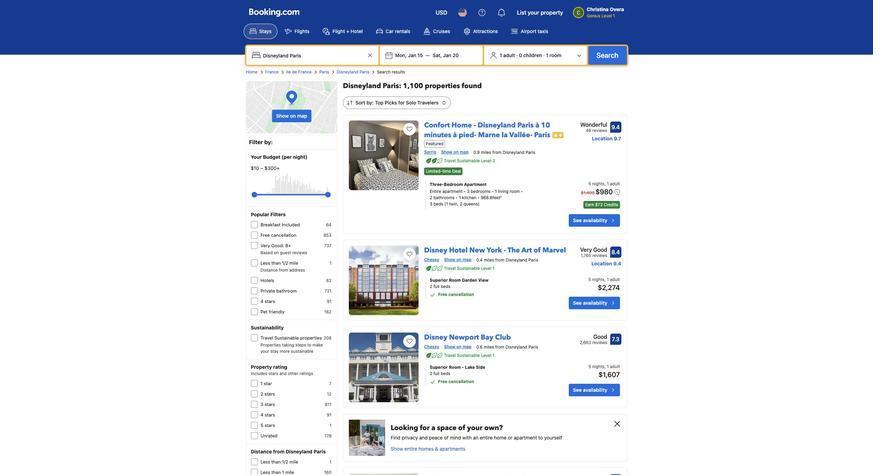 Task type: describe. For each thing, give the bounding box(es) containing it.
1 adult · 0 children · 1 room button
[[487, 49, 584, 62]]

marne
[[478, 130, 500, 140]]

room inside the three-bedroom apartment entire apartment • 3 bedrooms • 1 living room • 2 bathrooms • 1 kitchen • 968.8feet² 3 beds (1 twin, 2 queens)
[[510, 189, 520, 194]]

free for disney hotel new york - the art of marvel
[[438, 292, 447, 297]]

from for 0.9
[[492, 150, 502, 155]]

208
[[324, 336, 331, 341]]

taking
[[282, 343, 294, 348]]

cruises
[[433, 28, 450, 34]]

2 right twin,
[[460, 202, 462, 207]]

chessy for disney newport bay club
[[424, 345, 439, 350]]

by: for sort
[[367, 100, 374, 106]]

stars down 2 stars
[[265, 402, 275, 407]]

show on map for 0.4 miles from disneyland paris
[[444, 257, 472, 263]]

disneyland paris link
[[337, 69, 369, 75]]

9.7
[[614, 136, 621, 142]]

car rentals
[[386, 28, 410, 34]]

1 see from the top
[[573, 218, 582, 224]]

paris link
[[319, 69, 329, 75]]

2 down 1 star
[[261, 391, 263, 397]]

cancellation for disney newport bay club
[[449, 379, 474, 385]]

show on map for 0.9 miles from disneyland paris
[[441, 150, 469, 155]]

&
[[435, 446, 438, 452]]

0 vertical spatial à
[[535, 121, 539, 130]]

entire inside "looking for a space of your own? find privacy and peace of mind with an entire home or apartment to yourself"
[[480, 435, 493, 441]]

show inside show on map button
[[276, 113, 289, 119]]

sustainable
[[291, 349, 313, 354]]

721
[[325, 289, 331, 294]]

disney newport bay club link
[[424, 330, 511, 342]]

view
[[478, 278, 489, 283]]

0 vertical spatial 9.4
[[612, 124, 620, 130]]

show on map for 0.6 miles from disneyland paris
[[444, 345, 472, 350]]

1 horizontal spatial 3
[[430, 202, 432, 207]]

reviews inside wonderful 46 reviews
[[592, 128, 607, 133]]

1 inside 5 nights , 1 adult $2,274
[[607, 277, 609, 282]]

attractions link
[[457, 24, 504, 39]]

guest
[[280, 250, 291, 255]]

based on guest reviews
[[261, 250, 307, 255]]

confort home - disneyland paris à 10 minutes à pied- marne la vallée- paris image
[[349, 121, 419, 190]]

0 vertical spatial 3
[[467, 189, 470, 194]]

scored 8.4 element
[[610, 247, 621, 258]]

0 vertical spatial free
[[261, 232, 270, 238]]

• up 968.8feet²
[[492, 189, 494, 194]]

earn
[[585, 202, 594, 208]]

2 horizontal spatial -
[[504, 246, 506, 255]]

1 91 from the top
[[327, 299, 331, 304]]

kitchen
[[462, 195, 477, 201]]

results
[[392, 69, 405, 75]]

1 left 0
[[500, 52, 502, 58]]

flights link
[[279, 24, 315, 39]]

5 stars
[[261, 423, 275, 428]]

1 left living
[[495, 189, 497, 194]]

rating
[[273, 364, 287, 370]]

room for newport
[[449, 365, 461, 370]]

0 vertical spatial cancellation
[[271, 232, 296, 238]]

sustainable inside travel sustainable properties 208 properties taking steps to make your stay more sustainable
[[274, 335, 299, 341]]

cancellation for disney hotel new york - the art of marvel
[[449, 292, 474, 297]]

booking.com image
[[249, 8, 299, 17]]

1 4 stars from the top
[[261, 299, 275, 304]]

address
[[289, 268, 305, 273]]

$1,400
[[581, 190, 595, 196]]

reviews inside very good 1,765 reviews
[[592, 253, 607, 258]]

2 4 stars from the top
[[261, 412, 275, 418]]

steps
[[295, 343, 306, 348]]

filters
[[271, 212, 286, 217]]

travel sustainable level 1 for hotel
[[444, 266, 494, 271]]

sat,
[[433, 52, 442, 58]]

7.3
[[612, 337, 619, 343]]

1 star
[[261, 381, 272, 387]]

from down unrated on the left of the page
[[273, 449, 285, 455]]

1 up superior room - lake side link
[[493, 353, 494, 358]]

0 vertical spatial properties
[[425, 81, 460, 91]]

on for 0.4 miles from disneyland paris
[[456, 257, 462, 263]]

includes
[[251, 371, 267, 376]]

limited-
[[426, 169, 442, 174]]

on for 0.9 miles from disneyland paris
[[454, 150, 459, 155]]

confort home - disneyland paris à 10 minutes à pied- marne la vallée- paris
[[424, 121, 550, 140]]

home link
[[246, 69, 258, 75]]

privacy
[[402, 435, 418, 441]]

from for 0.4
[[495, 258, 504, 263]]

level for 0.6 miles from disneyland paris
[[481, 353, 491, 358]]

distance from address
[[261, 268, 305, 273]]

1 left star
[[261, 381, 263, 387]]

on inside show on map button
[[290, 113, 296, 119]]

or
[[508, 435, 513, 441]]

2 full beds for hotel
[[430, 284, 450, 289]]

2 vertical spatial 3
[[261, 402, 263, 407]]

1 france from the left
[[265, 69, 279, 75]]

$980
[[596, 188, 613, 196]]

travelers
[[417, 100, 439, 106]]

mon, jan 15 — sat, jan 20
[[395, 52, 459, 58]]

2 france from the left
[[298, 69, 312, 75]]

1 left kitchen
[[459, 195, 461, 201]]

0 vertical spatial your
[[528, 9, 539, 16]]

entire inside button
[[404, 446, 417, 452]]

superior for newport
[[430, 365, 448, 370]]

show inside show entire homes & apartments button
[[391, 446, 403, 452]]

your
[[251, 154, 262, 160]]

filter
[[249, 139, 263, 145]]

1 than from the top
[[271, 260, 281, 266]]

see for disney newport bay club
[[573, 387, 582, 393]]

8.4
[[611, 249, 620, 256]]

Where are you going? field
[[260, 49, 366, 62]]

1 · from the left
[[516, 52, 518, 58]]

0 horizontal spatial à
[[453, 130, 457, 140]]

your inside travel sustainable properties 208 properties taking steps to make your stay more sustainable
[[261, 349, 269, 354]]

side
[[476, 365, 485, 370]]

0.6 miles from disneyland paris
[[476, 345, 538, 350]]

list your property
[[517, 9, 563, 16]]

1 up $980
[[607, 181, 609, 187]]

pet friendly
[[261, 309, 285, 315]]

map inside show on map button
[[297, 113, 307, 119]]

show entire homes & apartments
[[391, 446, 465, 452]]

overa
[[610, 6, 624, 12]]

- for lake
[[462, 365, 464, 370]]

credits
[[604, 202, 618, 208]]

confort
[[424, 121, 450, 130]]

2 1/2 from the top
[[282, 459, 288, 465]]

chessy for disney hotel new york - the art of marvel
[[424, 257, 439, 263]]

1 see availability link from the top
[[569, 215, 620, 227]]

properties
[[261, 343, 281, 348]]

good inside very good 1,765 reviews
[[593, 247, 607, 253]]

good element
[[580, 333, 607, 341]]

queens)
[[464, 202, 480, 207]]

1 mile from the top
[[289, 260, 298, 266]]

on for 0.6 miles from disneyland paris
[[456, 345, 462, 350]]

mon, jan 15 button
[[392, 49, 426, 62]]

property rating includes stars and other ratings
[[251, 364, 313, 376]]

1 up superior room garden view link
[[493, 266, 494, 271]]

looking for a space of your own? image
[[349, 420, 385, 456]]

and inside property rating includes stars and other ratings
[[279, 371, 287, 376]]

• right living
[[521, 189, 523, 194]]

stars inside property rating includes stars and other ratings
[[269, 371, 278, 376]]

1 nights from the top
[[592, 181, 604, 187]]

location for wonderful
[[592, 136, 613, 142]]

and inside "looking for a space of your own? find privacy and peace of mind with an entire home or apartment to yourself"
[[419, 435, 428, 441]]

0 horizontal spatial home
[[246, 69, 258, 75]]

2 than from the top
[[271, 459, 281, 465]]

178
[[325, 434, 331, 439]]

marvel
[[543, 246, 566, 255]]

adult inside dropdown button
[[503, 52, 515, 58]]

2 jan from the left
[[443, 52, 451, 58]]

disneyland paris: 1,100 properties found
[[343, 81, 482, 91]]

nights for disney newport bay club
[[592, 364, 604, 370]]

breakfast included
[[261, 222, 300, 228]]

home inside confort home - disneyland paris à 10 minutes à pied- marne la vallée- paris
[[452, 121, 472, 130]]

list your property link
[[513, 4, 567, 21]]

• up twin,
[[456, 195, 458, 201]]

show for 0.6 miles from disneyland paris
[[444, 345, 455, 350]]

$1,607
[[599, 371, 620, 379]]

lake
[[465, 365, 475, 370]]

+
[[346, 28, 349, 34]]

airport taxis link
[[505, 24, 554, 39]]

disneyland paris
[[337, 69, 369, 75]]

good 2,663 reviews
[[580, 334, 607, 346]]

1 right children
[[546, 52, 548, 58]]

entire
[[430, 189, 441, 194]]

very for good
[[580, 247, 592, 253]]

1 down 178
[[330, 460, 331, 465]]

taxis
[[538, 28, 548, 34]]

2 full beds for newport
[[430, 371, 450, 377]]

superior room garden view link
[[430, 278, 548, 284]]

1 vertical spatial 9.4
[[613, 261, 621, 267]]

very good element
[[580, 246, 607, 254]]

full for disney hotel new york - the art of marvel
[[433, 284, 440, 289]]

apartments
[[440, 446, 465, 452]]

room inside dropdown button
[[550, 52, 562, 58]]

1 , from the top
[[604, 181, 606, 187]]

0 horizontal spatial for
[[398, 100, 405, 106]]

0.9
[[474, 150, 480, 155]]

earn $72 credits
[[585, 202, 618, 208]]

genius
[[587, 13, 600, 18]]

stars up unrated on the left of the page
[[265, 423, 275, 428]]

1 up 62
[[330, 261, 331, 266]]

a
[[431, 424, 435, 433]]

see availability for disney hotel new york - the art of marvel
[[573, 300, 607, 306]]

0 horizontal spatial of
[[444, 435, 449, 441]]

location for very good
[[592, 261, 612, 267]]

2 less from the top
[[261, 459, 270, 465]]

travel inside travel sustainable properties 208 properties taking steps to make your stay more sustainable
[[261, 335, 273, 341]]

scored 7.3 element
[[610, 334, 621, 345]]

miles for new
[[484, 258, 494, 263]]

$10
[[251, 165, 259, 171]]

disney hotel new york - the art of marvel
[[424, 246, 566, 255]]

superior room garden view
[[430, 278, 489, 283]]

mon,
[[395, 52, 407, 58]]

1 inside christina overa genius level 1
[[613, 13, 615, 18]]

2 down superior room - lake side
[[430, 371, 432, 377]]

0.6
[[476, 345, 483, 350]]

own?
[[484, 424, 503, 433]]

• up kitchen
[[464, 189, 466, 194]]

filter by:
[[249, 139, 273, 145]]

availability for disney newport bay club
[[583, 387, 607, 393]]

distance for distance from disneyland paris
[[251, 449, 272, 455]]

travel sustainable level 1 for newport
[[444, 353, 494, 358]]

2 horizontal spatial of
[[534, 246, 541, 255]]

64
[[326, 222, 331, 228]]

sustainable for 0.6 miles from disneyland paris
[[457, 353, 480, 358]]

5 nights , 1 adult $2,274
[[589, 277, 620, 292]]

your account menu christina overa genius level 1 element
[[573, 3, 627, 19]]

availability for disney hotel new york - the art of marvel
[[583, 300, 607, 306]]

1 see availability from the top
[[573, 218, 607, 224]]

three-bedroom apartment link
[[430, 182, 548, 188]]

very for good:
[[261, 243, 270, 249]]

3 stars
[[261, 402, 275, 407]]

• down "bedrooms"
[[478, 195, 480, 201]]

ile
[[286, 69, 291, 75]]

beds for hotel
[[441, 284, 450, 289]]

miles for bay
[[484, 345, 494, 350]]

5 for 5 nights , 1 adult
[[589, 181, 591, 187]]

, for disney newport bay club
[[604, 364, 606, 370]]

, for disney hotel new york - the art of marvel
[[604, 277, 606, 282]]



Task type: locate. For each thing, give the bounding box(es) containing it.
(1
[[444, 202, 448, 207]]

disney for disney newport bay club
[[424, 333, 447, 342]]

miles right 0.9
[[481, 150, 491, 155]]

properties up travelers
[[425, 81, 460, 91]]

free cancellation down superior room - lake side
[[438, 379, 474, 385]]

0 vertical spatial by:
[[367, 100, 374, 106]]

0 vertical spatial free cancellation
[[261, 232, 296, 238]]

3 down entire
[[430, 202, 432, 207]]

by: for filter
[[264, 139, 273, 145]]

reviews right guest
[[292, 250, 307, 255]]

travel for 0.9 miles from disneyland paris
[[444, 158, 456, 164]]

beds for newport
[[441, 371, 450, 377]]

1 vertical spatial nights
[[592, 277, 604, 282]]

france
[[265, 69, 279, 75], [298, 69, 312, 75]]

wonderful 46 reviews
[[580, 122, 607, 133]]

show for 0.9 miles from disneyland paris
[[441, 150, 452, 155]]

1 vertical spatial less
[[261, 459, 270, 465]]

-
[[474, 121, 476, 130], [504, 246, 506, 255], [462, 365, 464, 370]]

2 vertical spatial beds
[[441, 371, 450, 377]]

hotel left new at bottom right
[[449, 246, 468, 255]]

level for 0.9 miles from disneyland paris
[[481, 158, 491, 164]]

car
[[386, 28, 394, 34]]

map for 0.6 miles from disneyland paris
[[463, 345, 472, 350]]

1 vertical spatial less than 1/2 mile
[[261, 459, 298, 465]]

very up based
[[261, 243, 270, 249]]

cruises link
[[418, 24, 456, 39]]

2 vertical spatial of
[[444, 435, 449, 441]]

1 horizontal spatial for
[[420, 424, 430, 433]]

make
[[312, 343, 323, 348]]

0 vertical spatial less than 1/2 mile
[[261, 260, 298, 266]]

0 horizontal spatial room
[[510, 189, 520, 194]]

2 full beds down superior room - lake side
[[430, 371, 450, 377]]

this property is part of our preferred plus program. it's committed to providing outstanding service and excellent value. it'll pay us a higher commission if you make a booking. image
[[553, 132, 564, 138]]

3 up kitchen
[[467, 189, 470, 194]]

superior room - lake side link
[[430, 365, 548, 371]]

2 vertical spatial nights
[[592, 364, 604, 370]]

superior left garden
[[430, 278, 448, 283]]

1 horizontal spatial room
[[550, 52, 562, 58]]

811
[[325, 402, 331, 407]]

adult up $2,274
[[610, 277, 620, 282]]

free for disney newport bay club
[[438, 379, 447, 385]]

vallée-
[[509, 130, 533, 140]]

2 full beds
[[430, 284, 450, 289], [430, 371, 450, 377]]

1 vertical spatial mile
[[289, 459, 298, 465]]

1 good from the top
[[593, 247, 607, 253]]

1 full from the top
[[433, 284, 440, 289]]

2 nights from the top
[[592, 277, 604, 282]]

for left a
[[420, 424, 430, 433]]

1 2 full beds from the top
[[430, 284, 450, 289]]

show for 0.4 miles from disneyland paris
[[444, 257, 455, 263]]

1 vertical spatial location
[[592, 261, 612, 267]]

1 horizontal spatial properties
[[425, 81, 460, 91]]

reviews inside good 2,663 reviews
[[592, 340, 607, 346]]

from down marne
[[492, 150, 502, 155]]

properties inside travel sustainable properties 208 properties taking steps to make your stay more sustainable
[[300, 335, 322, 341]]

0 vertical spatial see
[[573, 218, 582, 224]]

1 chessy from the top
[[424, 257, 439, 263]]

and
[[279, 371, 287, 376], [419, 435, 428, 441]]

2 vertical spatial your
[[467, 424, 483, 433]]

stars down private
[[265, 299, 275, 304]]

three-bedroom apartment entire apartment • 3 bedrooms • 1 living room • 2 bathrooms • 1 kitchen • 968.8feet² 3 beds (1 twin, 2 queens)
[[430, 182, 523, 207]]

travel for 0.6 miles from disneyland paris
[[444, 353, 456, 358]]

4
[[261, 299, 263, 304], [261, 412, 263, 418]]

chessy up superior room garden view
[[424, 257, 439, 263]]

0.9 miles from disneyland paris
[[474, 150, 535, 155]]

1 vertical spatial home
[[452, 121, 472, 130]]

sustainable for 0.4 miles from disneyland paris
[[457, 266, 480, 271]]

1 jan from the left
[[408, 52, 416, 58]]

chessy up superior room - lake side
[[424, 345, 439, 350]]

with
[[462, 435, 472, 441]]

search inside button
[[597, 51, 619, 59]]

see availability down 5 nights , 1 adult $1,607
[[573, 387, 607, 393]]

looking
[[391, 424, 418, 433]]

an
[[473, 435, 479, 441]]

for left solo
[[398, 100, 405, 106]]

1 horizontal spatial your
[[467, 424, 483, 433]]

1 vertical spatial free
[[438, 292, 447, 297]]

to left the make
[[307, 343, 311, 348]]

apartment down bedroom
[[442, 189, 463, 194]]

5 for 5 nights , 1 adult $1,607
[[589, 364, 591, 370]]

0 vertical spatial apartment
[[442, 189, 463, 194]]

disneyland inside confort home - disneyland paris à 10 minutes à pied- marne la vallée- paris
[[478, 121, 516, 130]]

2 2 full beds from the top
[[430, 371, 450, 377]]

less than 1/2 mile
[[261, 260, 298, 266], [261, 459, 298, 465]]

stars down 3 stars
[[265, 412, 275, 418]]

0 horizontal spatial apartment
[[442, 189, 463, 194]]

france link
[[265, 69, 279, 75]]

sort by: top picks for solo travelers
[[356, 100, 439, 106]]

from down disney hotel new york - the art of marvel
[[495, 258, 504, 263]]

à left 10
[[535, 121, 539, 130]]

0 vertical spatial 2 full beds
[[430, 284, 450, 289]]

· left 0
[[516, 52, 518, 58]]

free down superior room garden view
[[438, 292, 447, 297]]

1 vertical spatial by:
[[264, 139, 273, 145]]

0 vertical spatial availability
[[583, 218, 607, 224]]

reviews up location 9.7
[[592, 128, 607, 133]]

disney newport bay club image
[[349, 333, 419, 403]]

ile de france
[[286, 69, 312, 75]]

rentals
[[395, 28, 410, 34]]

see availability down earn
[[573, 218, 607, 224]]

1 vertical spatial your
[[261, 349, 269, 354]]

2 good from the top
[[593, 334, 607, 340]]

9.4
[[612, 124, 620, 130], [613, 261, 621, 267]]

12
[[327, 392, 331, 397]]

more
[[280, 349, 290, 354]]

2 less than 1/2 mile from the top
[[261, 459, 298, 465]]

2 full from the top
[[433, 371, 440, 377]]

1 1/2 from the top
[[282, 260, 288, 266]]

2 full beds down superior room garden view
[[430, 284, 450, 289]]

1 vertical spatial than
[[271, 459, 281, 465]]

for
[[398, 100, 405, 106], [420, 424, 430, 433]]

2 91 from the top
[[327, 413, 331, 418]]

4 up 5 stars
[[261, 412, 263, 418]]

newport
[[449, 333, 479, 342]]

map for 0.4 miles from disneyland paris
[[463, 257, 472, 263]]

2 down entire
[[430, 195, 432, 201]]

0
[[519, 52, 522, 58]]

0 horizontal spatial and
[[279, 371, 287, 376]]

1 inside 5 nights , 1 adult $1,607
[[607, 364, 609, 370]]

2 vertical spatial availability
[[583, 387, 607, 393]]

very inside very good 1,765 reviews
[[580, 247, 592, 253]]

of right art
[[534, 246, 541, 255]]

sustainable down 0.9
[[457, 158, 480, 164]]

1 vertical spatial hotel
[[449, 246, 468, 255]]

of up with
[[458, 424, 465, 433]]

2 disney from the top
[[424, 333, 447, 342]]

budget
[[263, 154, 280, 160]]

2 see availability from the top
[[573, 300, 607, 306]]

sustainable up garden
[[457, 266, 480, 271]]

5 for 5 stars
[[261, 423, 263, 428]]

1 horizontal spatial search
[[597, 51, 619, 59]]

2 room from the top
[[449, 365, 461, 370]]

1 vertical spatial see availability link
[[569, 297, 620, 310]]

free cancellation for disney hotel new york - the art of marvel
[[438, 292, 474, 297]]

friendly
[[269, 309, 285, 315]]

- left the
[[504, 246, 506, 255]]

free cancellation down superior room garden view
[[438, 292, 474, 297]]

bedroom
[[444, 182, 463, 187]]

see availability link for disney hotel new york - the art of marvel
[[569, 297, 620, 310]]

3 nights from the top
[[592, 364, 604, 370]]

room left lake
[[449, 365, 461, 370]]

1 room from the top
[[449, 278, 461, 283]]

3 see from the top
[[573, 387, 582, 393]]

search results
[[377, 69, 405, 75]]

1/2 down distance from disneyland paris in the bottom of the page
[[282, 459, 288, 465]]

1 vertical spatial superior
[[430, 365, 448, 370]]

2 , from the top
[[604, 277, 606, 282]]

this property is part of our preferred plus program. it's committed to providing outstanding service and excellent value. it'll pay us a higher commission if you make a booking. image
[[553, 132, 564, 138]]

popular filters
[[251, 212, 286, 217]]

to inside "looking for a space of your own? find privacy and peace of mind with an entire home or apartment to yourself"
[[538, 435, 543, 441]]

1 travel sustainable level 1 from the top
[[444, 266, 494, 271]]

2 see availability link from the top
[[569, 297, 620, 310]]

search for search
[[597, 51, 619, 59]]

home up pied- on the right of the page
[[452, 121, 472, 130]]

2 horizontal spatial 3
[[467, 189, 470, 194]]

0 vertical spatial miles
[[481, 150, 491, 155]]

0 vertical spatial -
[[474, 121, 476, 130]]

disney hotel new york - the art of marvel image
[[349, 246, 419, 316]]

0 vertical spatial see availability link
[[569, 215, 620, 227]]

beds inside the three-bedroom apartment entire apartment • 3 bedrooms • 1 living room • 2 bathrooms • 1 kitchen • 968.8feet² 3 beds (1 twin, 2 queens)
[[434, 202, 443, 207]]

5 up $1,400
[[589, 181, 591, 187]]

0 vertical spatial and
[[279, 371, 287, 376]]

0 horizontal spatial your
[[261, 349, 269, 354]]

minutes
[[424, 130, 451, 140]]

0 vertical spatial 4
[[261, 299, 263, 304]]

5 inside 5 nights , 1 adult $2,274
[[589, 277, 591, 282]]

by: left top
[[367, 100, 374, 106]]

0 vertical spatial distance
[[261, 268, 278, 273]]

nights inside 5 nights , 1 adult $1,607
[[592, 364, 604, 370]]

level
[[602, 13, 612, 18], [481, 158, 491, 164], [481, 266, 491, 271], [481, 353, 491, 358]]

availability
[[583, 218, 607, 224], [583, 300, 607, 306], [583, 387, 607, 393]]

1 horizontal spatial jan
[[443, 52, 451, 58]]

full for disney newport bay club
[[433, 371, 440, 377]]

1 vertical spatial room
[[510, 189, 520, 194]]

reviews right 2,663
[[592, 340, 607, 346]]

location 9.4
[[592, 261, 621, 267]]

homes
[[419, 446, 434, 452]]

scored 9.4 element
[[610, 122, 621, 133]]

apartment inside "looking for a space of your own? find privacy and peace of mind with an entire home or apartment to yourself"
[[514, 435, 537, 441]]

adult for 5 nights , 1 adult
[[610, 181, 620, 187]]

91 down 721
[[327, 299, 331, 304]]

2 vertical spatial see
[[573, 387, 582, 393]]

0 vertical spatial full
[[433, 284, 440, 289]]

beds down superior room - lake side
[[441, 371, 450, 377]]

1 vertical spatial ,
[[604, 277, 606, 282]]

travel sustainable properties 208 properties taking steps to make your stay more sustainable
[[261, 335, 331, 354]]

very up location 9.4
[[580, 247, 592, 253]]

0 vertical spatial good
[[593, 247, 607, 253]]

0 horizontal spatial hotel
[[351, 28, 363, 34]]

from for 0.6
[[495, 345, 504, 350]]

1 4 from the top
[[261, 299, 263, 304]]

wonderful element
[[580, 121, 607, 129]]

travel up superior room - lake side
[[444, 353, 456, 358]]

0 vertical spatial hotel
[[351, 28, 363, 34]]

0 horizontal spatial jan
[[408, 52, 416, 58]]

free cancellation for disney newport bay club
[[438, 379, 474, 385]]

distance up hotels
[[261, 268, 278, 273]]

sort
[[356, 100, 365, 106]]

0 vertical spatial see availability
[[573, 218, 607, 224]]

0 vertical spatial nights
[[592, 181, 604, 187]]

1 horizontal spatial home
[[452, 121, 472, 130]]

and up homes
[[419, 435, 428, 441]]

1 horizontal spatial of
[[458, 424, 465, 433]]

1 less from the top
[[261, 260, 270, 266]]

0 vertical spatial of
[[534, 246, 541, 255]]

private bathroom
[[261, 288, 297, 294]]

, inside 5 nights , 1 adult $2,274
[[604, 277, 606, 282]]

distance for distance from address
[[261, 268, 278, 273]]

1 less than 1/2 mile from the top
[[261, 260, 298, 266]]

0 vertical spatial home
[[246, 69, 258, 75]]

see for disney hotel new york - the art of marvel
[[573, 300, 582, 306]]

0 vertical spatial superior
[[430, 278, 448, 283]]

1 vertical spatial to
[[538, 435, 543, 441]]

2 4 from the top
[[261, 412, 263, 418]]

based
[[261, 250, 273, 255]]

nights for disney hotel new york - the art of marvel
[[592, 277, 604, 282]]

2 down 0.9 miles from disneyland paris
[[493, 158, 495, 164]]

to
[[307, 343, 311, 348], [538, 435, 543, 441]]

search
[[597, 51, 619, 59], [377, 69, 391, 75]]

france left ile
[[265, 69, 279, 75]]

room
[[550, 52, 562, 58], [510, 189, 520, 194]]

beds down superior room garden view
[[441, 284, 450, 289]]

2 · from the left
[[543, 52, 545, 58]]

adult for 5 nights , 1 adult $1,607
[[610, 364, 620, 370]]

1 vertical spatial 4
[[261, 412, 263, 418]]

disney for disney hotel new york - the art of marvel
[[424, 246, 447, 255]]

1 vertical spatial availability
[[583, 300, 607, 306]]

2 see from the top
[[573, 300, 582, 306]]

3 availability from the top
[[583, 387, 607, 393]]

jan left 20
[[443, 52, 451, 58]]

2 vertical spatial cancellation
[[449, 379, 474, 385]]

2 superior from the top
[[430, 365, 448, 370]]

on
[[290, 113, 296, 119], [454, 150, 459, 155], [274, 250, 279, 255], [456, 257, 462, 263], [456, 345, 462, 350]]

superior for hotel
[[430, 278, 448, 283]]

sustainable for 0.9 miles from disneyland paris
[[457, 158, 480, 164]]

good:
[[271, 243, 284, 249]]

0 vertical spatial beds
[[434, 202, 443, 207]]

5 down 1,765
[[589, 277, 591, 282]]

nights up $980
[[592, 181, 604, 187]]

0 vertical spatial ,
[[604, 181, 606, 187]]

flight
[[333, 28, 345, 34]]

4 stars down private
[[261, 299, 275, 304]]

the
[[508, 246, 520, 255]]

than up distance from address
[[271, 260, 281, 266]]

see availability link for disney newport bay club
[[569, 384, 620, 397]]

1 vertical spatial 91
[[327, 413, 331, 418]]

7
[[329, 381, 331, 387]]

your inside "looking for a space of your own? find privacy and peace of mind with an entire home or apartment to yourself"
[[467, 424, 483, 433]]

picks
[[385, 100, 397, 106]]

, inside 5 nights , 1 adult $1,607
[[604, 364, 606, 370]]

mile down distance from disneyland paris in the bottom of the page
[[289, 459, 298, 465]]

0 horizontal spatial properties
[[300, 335, 322, 341]]

paris:
[[383, 81, 401, 91]]

entire right the "an"
[[480, 435, 493, 441]]

star
[[264, 381, 272, 387]]

9.4 down 8.4
[[613, 261, 621, 267]]

1 horizontal spatial france
[[298, 69, 312, 75]]

availability down $72
[[583, 218, 607, 224]]

stars
[[265, 299, 275, 304], [269, 371, 278, 376], [264, 391, 275, 397], [265, 402, 275, 407], [265, 412, 275, 418], [265, 423, 275, 428]]

unrated
[[261, 433, 278, 439]]

0 vertical spatial than
[[271, 260, 281, 266]]

entire down privacy
[[404, 446, 417, 452]]

ile de france link
[[286, 69, 312, 75]]

0 vertical spatial disney
[[424, 246, 447, 255]]

entire
[[480, 435, 493, 441], [404, 446, 417, 452]]

travel up time on the right
[[444, 158, 456, 164]]

search for search results
[[377, 69, 391, 75]]

- left lake
[[462, 365, 464, 370]]

see availability for disney newport bay club
[[573, 387, 607, 393]]

from
[[492, 150, 502, 155], [495, 258, 504, 263], [279, 268, 288, 273], [495, 345, 504, 350], [273, 449, 285, 455]]

2 vertical spatial free
[[438, 379, 447, 385]]

flights
[[295, 28, 310, 34]]

1 horizontal spatial entire
[[480, 435, 493, 441]]

1 vertical spatial chessy
[[424, 345, 439, 350]]

3 see availability link from the top
[[569, 384, 620, 397]]

level for 0.4 miles from disneyland paris
[[481, 266, 491, 271]]

0 vertical spatial entire
[[480, 435, 493, 441]]

1 vertical spatial for
[[420, 424, 430, 433]]

0 horizontal spatial -
[[462, 365, 464, 370]]

0 vertical spatial 1/2
[[282, 260, 288, 266]]

travel for 0.4 miles from disneyland paris
[[444, 266, 456, 271]]

show on map inside button
[[276, 113, 307, 119]]

4 stars down 3 stars
[[261, 412, 275, 418]]

level inside christina overa genius level 1
[[602, 13, 612, 18]]

2 chessy from the top
[[424, 345, 439, 350]]

search button
[[588, 46, 627, 65]]

adult inside 5 nights , 1 adult $1,607
[[610, 364, 620, 370]]

travel
[[444, 158, 456, 164], [444, 266, 456, 271], [261, 335, 273, 341], [444, 353, 456, 358]]

· right children
[[543, 52, 545, 58]]

2 travel sustainable level 1 from the top
[[444, 353, 494, 358]]

162
[[324, 310, 331, 315]]

map
[[297, 113, 307, 119], [460, 150, 469, 155], [463, 257, 472, 263], [463, 345, 472, 350]]

wonderful
[[580, 122, 607, 128]]

la
[[502, 130, 508, 140]]

very good: 8+
[[261, 243, 291, 249]]

1 vertical spatial à
[[453, 130, 457, 140]]

- for disneyland
[[474, 121, 476, 130]]

see availability down 5 nights , 1 adult $2,274
[[573, 300, 607, 306]]

0 horizontal spatial by:
[[264, 139, 273, 145]]

from down club
[[495, 345, 504, 350]]

stars down star
[[264, 391, 275, 397]]

1 availability from the top
[[583, 218, 607, 224]]

free down breakfast
[[261, 232, 270, 238]]

0 vertical spatial room
[[449, 278, 461, 283]]

map for 0.9 miles from disneyland paris
[[460, 150, 469, 155]]

1 horizontal spatial -
[[474, 121, 476, 130]]

1 vertical spatial miles
[[484, 258, 494, 263]]

3 see availability from the top
[[573, 387, 607, 393]]

5 inside 5 nights , 1 adult $1,607
[[589, 364, 591, 370]]

1 vertical spatial properties
[[300, 335, 322, 341]]

2 mile from the top
[[289, 459, 298, 465]]

2 vertical spatial see availability link
[[569, 384, 620, 397]]

disneyland
[[337, 69, 358, 75], [343, 81, 381, 91], [478, 121, 516, 130], [503, 150, 524, 155], [506, 258, 527, 263], [506, 345, 527, 350], [286, 449, 312, 455]]

1 up 178
[[330, 423, 331, 428]]

8+
[[285, 243, 291, 249]]

853
[[324, 233, 331, 238]]

à left pied- on the right of the page
[[453, 130, 457, 140]]

0 horizontal spatial very
[[261, 243, 270, 249]]

very
[[261, 243, 270, 249], [580, 247, 592, 253]]

1 vertical spatial full
[[433, 371, 440, 377]]

15
[[418, 52, 423, 58]]

good left the scored 7.3 element
[[593, 334, 607, 340]]

1 vertical spatial room
[[449, 365, 461, 370]]

search results updated. disneyland paris: 1,100 properties found. element
[[343, 81, 627, 91]]

1 horizontal spatial to
[[538, 435, 543, 441]]

1 superior from the top
[[430, 278, 448, 283]]

·
[[516, 52, 518, 58], [543, 52, 545, 58]]

your down properties
[[261, 349, 269, 354]]

to inside travel sustainable properties 208 properties taking steps to make your stay more sustainable
[[307, 343, 311, 348]]

1 up $1,607
[[607, 364, 609, 370]]

nights inside 5 nights , 1 adult $2,274
[[592, 277, 604, 282]]

distance down unrated on the left of the page
[[251, 449, 272, 455]]

apartment inside the three-bedroom apartment entire apartment • 3 bedrooms • 1 living room • 2 bathrooms • 1 kitchen • 968.8feet² 3 beds (1 twin, 2 queens)
[[442, 189, 463, 194]]

group
[[254, 189, 328, 200]]

other
[[288, 371, 298, 376]]

0 horizontal spatial ·
[[516, 52, 518, 58]]

included
[[282, 222, 300, 228]]

and down rating
[[279, 371, 287, 376]]

, up $1,607
[[604, 364, 606, 370]]

, up $980
[[604, 181, 606, 187]]

737
[[324, 243, 331, 249]]

5 down 2,663
[[589, 364, 591, 370]]

1 vertical spatial of
[[458, 424, 465, 433]]

apartment
[[464, 182, 487, 187]]

91
[[327, 299, 331, 304], [327, 413, 331, 418]]

found
[[462, 81, 482, 91]]

adult inside 5 nights , 1 adult $2,274
[[610, 277, 620, 282]]

good inside good 2,663 reviews
[[593, 334, 607, 340]]

1 disney from the top
[[424, 246, 447, 255]]

1 vertical spatial and
[[419, 435, 428, 441]]

room right living
[[510, 189, 520, 194]]

home left france "link"
[[246, 69, 258, 75]]

2 down superior room garden view
[[430, 284, 432, 289]]

sustainable up taking at the left of the page
[[274, 335, 299, 341]]

2 availability from the top
[[583, 300, 607, 306]]

superior left lake
[[430, 365, 448, 370]]

nights up $2,274
[[592, 277, 604, 282]]

room for hotel
[[449, 278, 461, 283]]

for inside "looking for a space of your own? find privacy and peace of mind with an entire home or apartment to yourself"
[[420, 424, 430, 433]]

apartment right or
[[514, 435, 537, 441]]

location 9.7
[[592, 136, 621, 142]]

1 vertical spatial travel sustainable level 1
[[444, 353, 494, 358]]

cancellation down superior room garden view
[[449, 292, 474, 297]]

adult for 5 nights , 1 adult $2,274
[[610, 277, 620, 282]]

reviews
[[592, 128, 607, 133], [292, 250, 307, 255], [592, 253, 607, 258], [592, 340, 607, 346]]

superior
[[430, 278, 448, 283], [430, 365, 448, 370]]

1,765
[[581, 253, 591, 258]]

1 vertical spatial entire
[[404, 446, 417, 452]]

1 vertical spatial free cancellation
[[438, 292, 474, 297]]

from left address
[[279, 268, 288, 273]]

5 for 5 nights , 1 adult $2,274
[[589, 277, 591, 282]]

1 vertical spatial cancellation
[[449, 292, 474, 297]]

of left mind at the bottom of page
[[444, 435, 449, 441]]

travel sustainable level 1 up lake
[[444, 353, 494, 358]]

usd
[[436, 9, 447, 16]]

3 , from the top
[[604, 364, 606, 370]]

- inside confort home - disneyland paris à 10 minutes à pied- marne la vallée- paris
[[474, 121, 476, 130]]

1 horizontal spatial ·
[[543, 52, 545, 58]]

cancellation
[[271, 232, 296, 238], [449, 292, 474, 297], [449, 379, 474, 385]]



Task type: vqa. For each thing, say whether or not it's contained in the screenshot.
the top at
no



